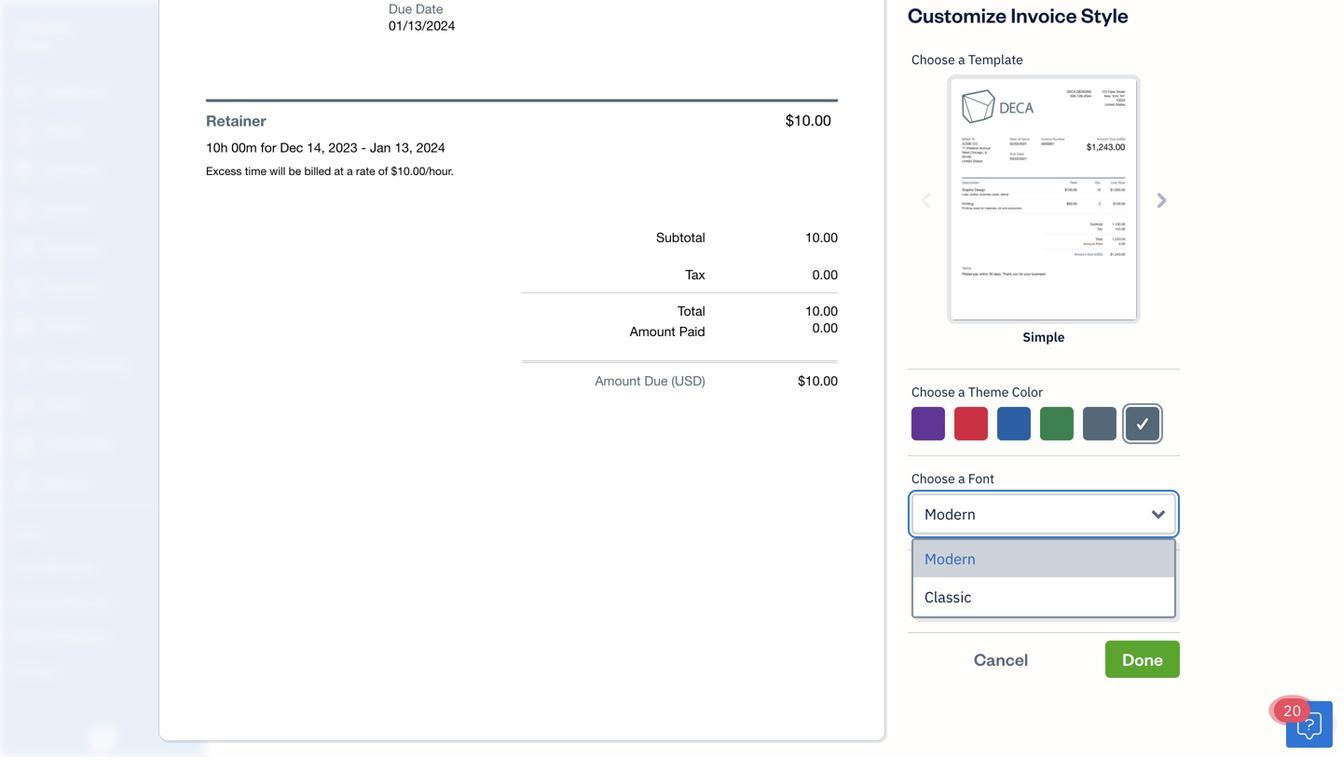 Task type: describe. For each thing, give the bounding box(es) containing it.
20 button
[[1274, 699, 1333, 748]]

)
[[702, 373, 705, 389]]

date
[[416, 1, 443, 16]]

logo
[[1042, 571, 1074, 590]]

color
[[1012, 384, 1043, 401]]

owner
[[15, 37, 52, 52]]

01/13/2024 button
[[389, 17, 500, 34]]

client image
[[12, 122, 34, 141]]

money image
[[12, 396, 34, 415]]

bank connections
[[14, 629, 109, 644]]

your
[[1009, 571, 1039, 590]]

done button
[[1105, 641, 1180, 678]]

team members
[[14, 560, 95, 575]]

previous image
[[916, 190, 938, 211]]

usd
[[675, 373, 702, 389]]

report image
[[12, 474, 34, 493]]

and inside 'customize your logo and invoice style for all invoices'
[[1077, 571, 1102, 590]]

customize for customize invoice style
[[908, 1, 1007, 28]]

theme
[[968, 384, 1009, 401]]

members
[[46, 560, 95, 575]]

1 vertical spatial amount
[[595, 373, 641, 389]]

for inside 'customize your logo and invoice style for all invoices'
[[971, 593, 989, 613]]

choose a theme color
[[911, 384, 1043, 401]]

10.00 0.00
[[805, 303, 838, 336]]

company owner
[[15, 17, 73, 52]]

2024
[[416, 140, 445, 155]]

team
[[14, 560, 43, 575]]

amount inside total amount paid
[[630, 324, 676, 339]]

10.00 for 10.00 0.00
[[805, 303, 838, 319]]

13,
[[395, 140, 413, 155]]

modern inside option
[[925, 549, 976, 569]]

cancel
[[974, 649, 1028, 671]]

payment image
[[12, 240, 34, 258]]

choose a template
[[911, 51, 1023, 68]]

choose for classic
[[911, 470, 955, 487]]

10.00 for 10.00
[[805, 230, 838, 245]]

(
[[671, 373, 675, 389]]

choose for simple
[[911, 51, 955, 68]]

chart image
[[12, 435, 34, 454]]

bank connections link
[[5, 621, 199, 653]]

choose a template element
[[908, 37, 1180, 370]]

items and services
[[14, 594, 112, 610]]

due inside due date 01/13/2024
[[389, 1, 412, 16]]

done
[[1122, 649, 1163, 671]]

next image
[[1150, 190, 1171, 211]]

dec
[[280, 140, 303, 155]]

services
[[67, 594, 112, 610]]

0 vertical spatial $10.00
[[786, 112, 831, 129]]

items and services link
[[5, 586, 199, 619]]

Font field
[[911, 494, 1176, 535]]

apps
[[14, 525, 42, 541]]

timer image
[[12, 357, 34, 376]]

amount due ( usd )
[[595, 373, 705, 389]]

template
[[968, 51, 1023, 68]]

invoice image
[[12, 200, 34, 219]]

company
[[15, 17, 73, 35]]

all
[[993, 593, 1009, 613]]

2023
[[329, 140, 358, 155]]

expense image
[[12, 279, 34, 297]]

00m
[[231, 140, 257, 155]]

customize invoice style
[[908, 1, 1129, 28]]



Task type: locate. For each thing, give the bounding box(es) containing it.
1 horizontal spatial due
[[644, 373, 668, 389]]

cancel button
[[908, 641, 1094, 678]]

bank
[[14, 629, 41, 644]]

1 10.00 from the top
[[805, 230, 838, 245]]

simple
[[1023, 329, 1065, 346]]

connections
[[43, 629, 109, 644]]

team members link
[[5, 552, 199, 584]]

1 vertical spatial modern
[[925, 549, 976, 569]]

custom image
[[1134, 413, 1151, 435]]

1 vertical spatial a
[[958, 384, 965, 401]]

customize
[[908, 1, 1007, 28], [935, 571, 1005, 590]]

settings link
[[5, 655, 199, 688]]

choose left font
[[911, 470, 955, 487]]

a left template
[[958, 51, 965, 68]]

and
[[1077, 571, 1102, 590], [45, 594, 65, 610]]

amount
[[630, 324, 676, 339], [595, 373, 641, 389]]

style
[[935, 593, 967, 613]]

1 horizontal spatial for
[[971, 593, 989, 613]]

customize up choose a template
[[908, 1, 1007, 28]]

invoice left style
[[1011, 1, 1077, 28]]

1 choose from the top
[[911, 51, 955, 68]]

10h
[[206, 140, 228, 155]]

1 modern from the top
[[925, 505, 976, 524]]

total
[[678, 303, 705, 319]]

0.00 inside 10.00 0.00
[[812, 320, 838, 336]]

1 vertical spatial 10.00
[[805, 303, 838, 319]]

a for classic
[[958, 470, 965, 487]]

modern up exclamationcircle icon
[[925, 549, 976, 569]]

2 a from the top
[[958, 384, 965, 401]]

01/13/2024
[[389, 18, 455, 33]]

invoices
[[1012, 593, 1069, 613]]

customize inside 'customize your logo and invoice style for all invoices'
[[935, 571, 1005, 590]]

0 vertical spatial customize
[[908, 1, 1007, 28]]

classic
[[925, 588, 971, 607]]

0 vertical spatial amount
[[630, 324, 676, 339]]

1 vertical spatial customize
[[935, 571, 1005, 590]]

customize for customize your logo and invoice style for all invoices
[[935, 571, 1005, 590]]

1 vertical spatial $10.00
[[798, 373, 838, 389]]

choose a theme color element
[[907, 370, 1181, 457]]

project image
[[12, 318, 34, 336]]

Add a description (optional). text field
[[206, 164, 648, 178]]

0 horizontal spatial for
[[261, 140, 276, 155]]

2 choose from the top
[[911, 384, 955, 401]]

and up here
[[1077, 571, 1102, 590]]

for left the dec
[[261, 140, 276, 155]]

modern
[[925, 505, 976, 524], [925, 549, 976, 569]]

2 modern from the top
[[925, 549, 976, 569]]

here
[[1072, 593, 1103, 613]]

1 0.00 from the top
[[812, 267, 838, 282]]

for
[[261, 140, 276, 155], [971, 593, 989, 613]]

a left font
[[958, 470, 965, 487]]

customize your logo and invoice style for all invoices
[[935, 571, 1155, 613]]

0.00
[[812, 267, 838, 282], [812, 320, 838, 336]]

10h 00m for dec 14, 2023 - jan 13, 2024
[[206, 140, 445, 155]]

and right "items"
[[45, 594, 65, 610]]

amount left (
[[595, 373, 641, 389]]

a left the theme at the bottom right of the page
[[958, 384, 965, 401]]

1 vertical spatial and
[[45, 594, 65, 610]]

tax
[[685, 267, 705, 282]]

style
[[1081, 1, 1129, 28]]

1 vertical spatial choose
[[911, 384, 955, 401]]

list box containing modern
[[913, 541, 1174, 617]]

2 vertical spatial choose
[[911, 470, 955, 487]]

0 vertical spatial due
[[389, 1, 412, 16]]

choose a font
[[911, 470, 994, 487]]

0 vertical spatial 0.00
[[812, 267, 838, 282]]

0 vertical spatial invoice
[[1011, 1, 1077, 28]]

retainer
[[206, 112, 266, 130]]

jan
[[370, 140, 391, 155]]

2 vertical spatial a
[[958, 470, 965, 487]]

1 vertical spatial due
[[644, 373, 668, 389]]

0 horizontal spatial due
[[389, 1, 412, 16]]

0 horizontal spatial and
[[45, 594, 65, 610]]

font
[[968, 470, 994, 487]]

estimate image
[[12, 161, 34, 180]]

amount left paid
[[630, 324, 676, 339]]

0 vertical spatial and
[[1077, 571, 1102, 590]]

for left all
[[971, 593, 989, 613]]

0 vertical spatial modern
[[925, 505, 976, 524]]

0 horizontal spatial invoice
[[1011, 1, 1077, 28]]

subtotal
[[656, 230, 705, 245]]

due date 01/13/2024
[[389, 1, 455, 33]]

a for simple
[[958, 51, 965, 68]]

customize up style
[[935, 571, 1005, 590]]

3 choose from the top
[[911, 470, 955, 487]]

exclamationcircle image
[[915, 569, 928, 592]]

2 0.00 from the top
[[812, 320, 838, 336]]

list box
[[913, 541, 1174, 617]]

modern down choose a font at right bottom
[[925, 505, 976, 524]]

due up "01/13/2024"
[[389, 1, 412, 16]]

1 vertical spatial invoice
[[1106, 571, 1155, 590]]

paid
[[679, 324, 705, 339]]

choose a font element
[[908, 457, 1180, 619]]

and inside main element
[[45, 594, 65, 610]]

choose left template
[[911, 51, 955, 68]]

here link
[[1072, 593, 1103, 613]]

3 a from the top
[[958, 470, 965, 487]]

classic option
[[913, 579, 1174, 617]]

total amount paid
[[630, 303, 705, 339]]

freshbooks image
[[88, 728, 117, 750]]

resource center badge image
[[1286, 702, 1333, 748]]

1 horizontal spatial and
[[1077, 571, 1102, 590]]

10.00
[[805, 230, 838, 245], [805, 303, 838, 319]]

modern option
[[913, 541, 1174, 579]]

14,
[[307, 140, 325, 155]]

due left (
[[644, 373, 668, 389]]

invoice
[[1011, 1, 1077, 28], [1106, 571, 1155, 590]]

choose
[[911, 51, 955, 68], [911, 384, 955, 401], [911, 470, 955, 487]]

due
[[389, 1, 412, 16], [644, 373, 668, 389]]

choose left the theme at the bottom right of the page
[[911, 384, 955, 401]]

2 10.00 from the top
[[805, 303, 838, 319]]

items
[[14, 594, 43, 610]]

invoice inside 'customize your logo and invoice style for all invoices'
[[1106, 571, 1155, 590]]

1 vertical spatial 0.00
[[812, 320, 838, 336]]

0 vertical spatial 10.00
[[805, 230, 838, 245]]

invoice right logo
[[1106, 571, 1155, 590]]

dashboard image
[[12, 83, 34, 102]]

1 horizontal spatial invoice
[[1106, 571, 1155, 590]]

list box inside choose a font element
[[913, 541, 1174, 617]]

apps link
[[5, 517, 199, 550]]

a
[[958, 51, 965, 68], [958, 384, 965, 401], [958, 470, 965, 487]]

0 vertical spatial for
[[261, 140, 276, 155]]

1 vertical spatial for
[[971, 593, 989, 613]]

settings
[[14, 663, 57, 678]]

0 vertical spatial choose
[[911, 51, 955, 68]]

-
[[361, 140, 366, 155]]

main element
[[0, 0, 252, 758]]

0 vertical spatial a
[[958, 51, 965, 68]]

modern inside field
[[925, 505, 976, 524]]

20
[[1283, 701, 1301, 721]]

$10.00
[[786, 112, 831, 129], [798, 373, 838, 389]]

1 a from the top
[[958, 51, 965, 68]]



Task type: vqa. For each thing, say whether or not it's contained in the screenshot.
payment icon
yes



